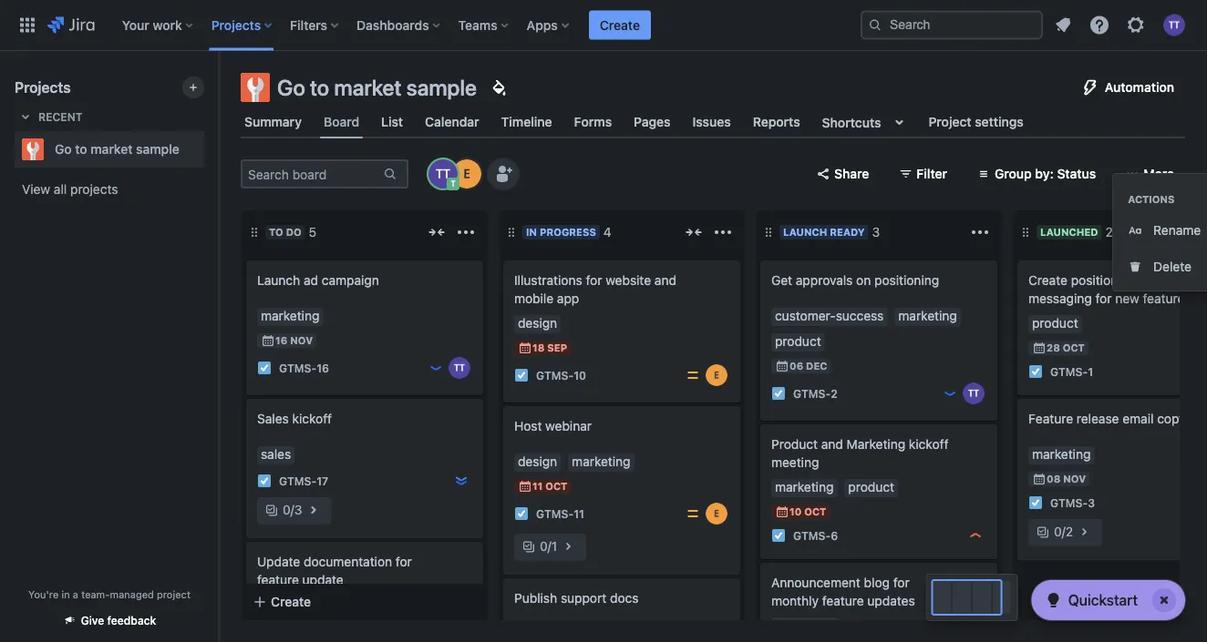 Task type: vqa. For each thing, say whether or not it's contained in the screenshot.
text field
no



Task type: locate. For each thing, give the bounding box(es) containing it.
monthly
[[771, 594, 819, 609]]

2 horizontal spatial and
[[1139, 273, 1161, 288]]

and inside illustrations for website and mobile app
[[654, 273, 676, 288]]

quickstart button
[[1032, 581, 1185, 621]]

0 horizontal spatial create
[[271, 595, 311, 610]]

terry turtle image
[[428, 160, 458, 189], [449, 357, 470, 379], [963, 383, 985, 405]]

eloisefrancis23 image left add people image
[[452, 160, 481, 189]]

gtms- down 10 oct
[[793, 530, 831, 542]]

0 horizontal spatial and
[[654, 273, 676, 288]]

1 horizontal spatial 11
[[574, 508, 584, 520]]

column actions menu image right collapse image
[[455, 222, 477, 243]]

go down recent
[[55, 142, 72, 157]]

0 vertical spatial go
[[277, 75, 305, 100]]

give
[[81, 615, 104, 628]]

apps
[[527, 17, 558, 32]]

nov
[[290, 335, 313, 347], [1063, 474, 1086, 485]]

oct up gtms-6 at the right bottom of the page
[[804, 506, 826, 518]]

feature down delete button
[[1143, 291, 1185, 306]]

0 horizontal spatial positioning
[[874, 273, 939, 288]]

2
[[1105, 225, 1113, 240], [831, 387, 838, 400], [1066, 525, 1073, 540]]

gtms-16 link
[[279, 360, 329, 376]]

task image down 06 december 2023 icon
[[771, 387, 786, 401]]

your work
[[122, 17, 182, 32]]

product and marketing kickoff meeting
[[771, 437, 948, 470]]

1 vertical spatial kickoff
[[909, 437, 948, 452]]

nov up gtms-16
[[290, 335, 313, 347]]

rename button
[[1113, 212, 1207, 249]]

create button down documentation
[[242, 586, 488, 619]]

0 horizontal spatial oct
[[545, 481, 567, 493]]

task image
[[257, 361, 272, 376], [514, 368, 529, 383], [771, 387, 786, 401], [1028, 496, 1043, 511], [514, 507, 529, 521], [771, 529, 786, 543]]

for left website
[[586, 273, 602, 288]]

webinar
[[545, 419, 592, 434]]

0 down gtms-11 link
[[540, 539, 548, 554]]

project settings
[[928, 114, 1024, 129]]

/ for 1
[[548, 539, 551, 554]]

0 vertical spatial eloisefrancis23 image
[[452, 160, 481, 189]]

1 horizontal spatial column actions menu image
[[712, 222, 734, 243]]

task image for website
[[514, 368, 529, 383]]

1 horizontal spatial sample
[[406, 75, 477, 100]]

0 vertical spatial create button
[[589, 10, 651, 40]]

18 september 2023 image
[[518, 341, 532, 356]]

2 vertical spatial create
[[271, 595, 311, 610]]

go to market sample
[[277, 75, 477, 100], [55, 142, 179, 157]]

0 horizontal spatial 16
[[275, 335, 287, 347]]

calendar link
[[421, 106, 483, 139]]

and right product
[[821, 437, 843, 452]]

launch left ad
[[257, 273, 300, 288]]

1 horizontal spatial feature
[[822, 594, 864, 609]]

1 vertical spatial nov
[[1063, 474, 1086, 485]]

market up view all projects link
[[91, 142, 133, 157]]

gtms-6
[[793, 530, 838, 542]]

campaign
[[322, 273, 379, 288]]

2 inside gtms-2 link
[[831, 387, 838, 400]]

16 up gtms-16
[[275, 335, 287, 347]]

go to market sample up view all projects link
[[55, 142, 179, 157]]

illustrations
[[514, 273, 582, 288]]

1 vertical spatial go to market sample
[[55, 142, 179, 157]]

feature
[[1028, 412, 1073, 427]]

feature down announcement
[[822, 594, 864, 609]]

28
[[1047, 342, 1060, 354]]

1 down gtms-11 link
[[551, 539, 557, 554]]

0 horizontal spatial go to market sample
[[55, 142, 179, 157]]

ad
[[304, 273, 318, 288]]

0 horizontal spatial sample
[[136, 142, 179, 157]]

1 horizontal spatial and
[[821, 437, 843, 452]]

tab list
[[230, 106, 1196, 139]]

gtms- down 16 nov
[[279, 362, 316, 375]]

sample
[[406, 75, 477, 100], [136, 142, 179, 157]]

0 vertical spatial feature
[[1143, 291, 1185, 306]]

to do 5
[[269, 225, 317, 240]]

Search field
[[861, 10, 1043, 40]]

task image for marketing
[[771, 529, 786, 543]]

10 october 2023 image
[[775, 505, 789, 520], [775, 505, 789, 520]]

task image for gtms-1
[[1028, 365, 1043, 379]]

gtms- down sep
[[536, 369, 574, 382]]

0 down gtms-17 link
[[283, 503, 291, 518]]

create
[[600, 17, 640, 32], [1028, 273, 1067, 288], [271, 595, 311, 610]]

create down update
[[271, 595, 311, 610]]

0 vertical spatial launch
[[783, 227, 827, 238]]

market
[[334, 75, 402, 100], [91, 142, 133, 157]]

gtms-2
[[793, 387, 838, 400]]

0 vertical spatial to
[[310, 75, 329, 100]]

task image left gtms-17 link
[[257, 474, 272, 489]]

/ down gtms-3 link
[[1062, 525, 1066, 540]]

check image
[[1043, 590, 1064, 612]]

2 horizontal spatial feature
[[1143, 291, 1185, 306]]

1 vertical spatial create
[[1028, 273, 1067, 288]]

1 horizontal spatial oct
[[804, 506, 826, 518]]

banner
[[0, 0, 1207, 51]]

2 horizontal spatial 0
[[1054, 525, 1062, 540]]

1 horizontal spatial kickoff
[[909, 437, 948, 452]]

for
[[586, 273, 602, 288], [1095, 291, 1112, 306], [396, 555, 412, 570], [893, 576, 910, 591]]

gtms- for 1
[[1050, 366, 1088, 378]]

/ down gtms-11 link
[[548, 539, 551, 554]]

0 horizontal spatial low image
[[428, 361, 443, 376]]

eloisefrancis23 image
[[706, 503, 727, 525]]

nov right 08
[[1063, 474, 1086, 485]]

/ for 2
[[1062, 525, 1066, 540]]

gtms-2 link
[[793, 386, 838, 402]]

gtms- for 6
[[793, 530, 831, 542]]

oct right 28
[[1063, 342, 1085, 354]]

11 inside gtms-11 link
[[574, 508, 584, 520]]

28 october 2023 image
[[1032, 341, 1047, 356], [1032, 341, 1047, 356]]

2 positioning from the left
[[1071, 273, 1136, 288]]

task image down 18 september 2023 icon
[[514, 368, 529, 383]]

1 vertical spatial feature
[[257, 573, 299, 588]]

0 horizontal spatial eloisefrancis23 image
[[452, 160, 481, 189]]

create button inside primary element
[[589, 10, 651, 40]]

feature down update
[[257, 573, 299, 588]]

0 horizontal spatial market
[[91, 142, 133, 157]]

positioning right on
[[874, 273, 939, 288]]

0 vertical spatial kickoff
[[292, 412, 332, 427]]

11 october 2023 image
[[518, 480, 532, 494]]

banner containing your work
[[0, 0, 1207, 51]]

projects button
[[206, 10, 279, 40]]

0 horizontal spatial column actions menu image
[[455, 222, 477, 243]]

add people image
[[492, 163, 514, 185]]

1 vertical spatial 10
[[789, 506, 802, 518]]

0 vertical spatial 1
[[1088, 366, 1093, 378]]

automation button
[[1068, 73, 1185, 102]]

create right apps dropdown button
[[600, 17, 640, 32]]

1 horizontal spatial nov
[[1063, 474, 1086, 485]]

gtms- for 3
[[1050, 497, 1088, 510]]

sample up calendar
[[406, 75, 477, 100]]

and inside product and marketing kickoff meeting
[[821, 437, 843, 452]]

0 horizontal spatial 11
[[532, 481, 543, 493]]

create positioning and messaging for new feature
[[1028, 273, 1185, 306]]

go up summary
[[277, 75, 305, 100]]

0 horizontal spatial 0
[[283, 503, 291, 518]]

1 vertical spatial 1
[[551, 539, 557, 554]]

1 horizontal spatial go
[[277, 75, 305, 100]]

06 december 2023 image
[[775, 359, 789, 374]]

0 vertical spatial nov
[[290, 335, 313, 347]]

mobile
[[514, 291, 553, 306]]

1 horizontal spatial to
[[310, 75, 329, 100]]

feedback
[[107, 615, 156, 628]]

dashboards
[[357, 17, 429, 32]]

0 horizontal spatial projects
[[15, 79, 71, 96]]

to down recent
[[75, 142, 87, 157]]

1 horizontal spatial positioning
[[1071, 273, 1136, 288]]

gtms- down 11 oct
[[536, 508, 574, 520]]

and up new
[[1139, 273, 1161, 288]]

3 for launch ready 3
[[872, 225, 880, 240]]

1 horizontal spatial launch
[[783, 227, 827, 238]]

0 horizontal spatial 10
[[574, 369, 586, 382]]

create up messaging
[[1028, 273, 1067, 288]]

1 vertical spatial to
[[75, 142, 87, 157]]

0 vertical spatial market
[[334, 75, 402, 100]]

go to market sample link
[[15, 131, 197, 168]]

gtms- down 28 oct
[[1050, 366, 1088, 378]]

gtms-3
[[1050, 497, 1095, 510]]

board
[[324, 114, 359, 129]]

1 column actions menu image from the left
[[455, 222, 477, 243]]

eloisefrancis23 image right medium image
[[706, 365, 727, 387]]

projects up sidebar navigation image
[[211, 17, 261, 32]]

2 vertical spatial feature
[[822, 594, 864, 609]]

0 vertical spatial oct
[[1063, 342, 1085, 354]]

and right website
[[654, 273, 676, 288]]

notifications image
[[1052, 14, 1074, 36]]

launch left ready at right
[[783, 227, 827, 238]]

status
[[1057, 166, 1096, 181]]

1 vertical spatial market
[[91, 142, 133, 157]]

08 november 2023 image
[[1032, 472, 1047, 487]]

2 vertical spatial oct
[[804, 506, 826, 518]]

0 horizontal spatial feature
[[257, 573, 299, 588]]

low image for product and marketing kickoff meeting
[[943, 387, 957, 401]]

market up list
[[334, 75, 402, 100]]

oct up gtms-11
[[545, 481, 567, 493]]

0 horizontal spatial /
[[291, 503, 294, 518]]

launched 2
[[1040, 225, 1113, 240]]

create project image
[[186, 80, 201, 95]]

task image left the 'gtms-16' link
[[257, 361, 272, 376]]

1 vertical spatial sample
[[136, 142, 179, 157]]

task image
[[1028, 365, 1043, 379], [257, 474, 272, 489]]

launched
[[1040, 227, 1098, 238]]

gtms- for 16
[[279, 362, 316, 375]]

1 vertical spatial projects
[[15, 79, 71, 96]]

terry turtle image for launch ad campaign
[[449, 357, 470, 379]]

team-
[[81, 589, 110, 601]]

create inside the "create positioning and messaging for new feature"
[[1028, 273, 1067, 288]]

gtms- down '08 nov'
[[1050, 497, 1088, 510]]

task image left gtms-1 link at the bottom right of the page
[[1028, 365, 1043, 379]]

0 down gtms-3 link
[[1054, 525, 1062, 540]]

0 horizontal spatial nov
[[290, 335, 313, 347]]

task image left gtms-6 link
[[771, 529, 786, 543]]

positioning
[[874, 273, 939, 288], [1071, 273, 1136, 288]]

to up the board
[[310, 75, 329, 100]]

0 horizontal spatial launch
[[257, 273, 300, 288]]

4
[[603, 225, 611, 240]]

/ down gtms-17 link
[[291, 503, 294, 518]]

jira image
[[47, 14, 95, 36], [47, 14, 95, 36]]

1 vertical spatial launch
[[257, 273, 300, 288]]

gtms-1
[[1050, 366, 1093, 378]]

projects inside popup button
[[211, 17, 261, 32]]

gtms- down 06 dec
[[793, 387, 831, 400]]

teams
[[458, 17, 497, 32]]

2 vertical spatial 2
[[1066, 525, 1073, 540]]

issues link
[[689, 106, 735, 139]]

1 horizontal spatial 3
[[872, 225, 880, 240]]

reports link
[[749, 106, 804, 139]]

summary link
[[241, 106, 305, 139]]

gtms-3 link
[[1050, 495, 1095, 511]]

for up updates
[[893, 576, 910, 591]]

your
[[122, 17, 149, 32]]

gtms- for 17
[[279, 475, 316, 488]]

0 horizontal spatial 2
[[831, 387, 838, 400]]

2 column actions menu image from the left
[[712, 222, 734, 243]]

task image for campaign
[[257, 361, 272, 376]]

website
[[606, 273, 651, 288]]

1 vertical spatial eloisefrancis23 image
[[706, 365, 727, 387]]

0 vertical spatial projects
[[211, 17, 261, 32]]

1 horizontal spatial go to market sample
[[277, 75, 477, 100]]

2 horizontal spatial 2
[[1105, 225, 1113, 240]]

1 vertical spatial terry turtle image
[[449, 357, 470, 379]]

dismiss quickstart image
[[1150, 586, 1179, 615]]

feature inside "announcement blog for monthly feature updates"
[[822, 594, 864, 609]]

1 horizontal spatial /
[[548, 539, 551, 554]]

actions
[[1128, 194, 1175, 206]]

to
[[310, 75, 329, 100], [75, 142, 87, 157]]

projects up collapse recent projects icon
[[15, 79, 71, 96]]

2 horizontal spatial oct
[[1063, 342, 1085, 354]]

sep
[[547, 342, 567, 354]]

search image
[[868, 18, 882, 32]]

filters
[[290, 17, 327, 32]]

2 vertical spatial terry turtle image
[[963, 383, 985, 405]]

1 horizontal spatial projects
[[211, 17, 261, 32]]

0 vertical spatial create
[[600, 17, 640, 32]]

1 vertical spatial 2
[[831, 387, 838, 400]]

launch for launch ready 3
[[783, 227, 827, 238]]

view all projects
[[22, 182, 118, 197]]

positioning up new
[[1071, 273, 1136, 288]]

sample left the add to starred image
[[136, 142, 179, 157]]

gtms- for 2
[[793, 387, 831, 400]]

do
[[286, 227, 301, 238]]

1 vertical spatial 11
[[574, 508, 584, 520]]

nov for feature
[[1063, 474, 1086, 485]]

kickoff right "sales"
[[292, 412, 332, 427]]

16 up sales kickoff
[[316, 362, 329, 375]]

10
[[574, 369, 586, 382], [789, 506, 802, 518]]

1 horizontal spatial task image
[[1028, 365, 1043, 379]]

kickoff
[[292, 412, 332, 427], [909, 437, 948, 452]]

0 vertical spatial 10
[[574, 369, 586, 382]]

task image for on
[[771, 387, 786, 401]]

copy
[[1157, 412, 1186, 427]]

1 vertical spatial oct
[[545, 481, 567, 493]]

0 vertical spatial task image
[[1028, 365, 1043, 379]]

1 horizontal spatial 1
[[1088, 366, 1093, 378]]

16 november 2023 image
[[261, 334, 275, 348], [261, 334, 275, 348]]

share
[[834, 166, 869, 181]]

1 horizontal spatial 0
[[540, 539, 548, 554]]

1 up release
[[1088, 366, 1093, 378]]

kickoff right marketing at the bottom right of page
[[909, 437, 948, 452]]

your profile and settings image
[[1163, 14, 1185, 36]]

gtms- up 0 / 3
[[279, 475, 316, 488]]

column actions menu image
[[455, 222, 477, 243], [712, 222, 734, 243]]

1 horizontal spatial create
[[600, 17, 640, 32]]

email
[[1122, 412, 1154, 427]]

2 horizontal spatial /
[[1062, 525, 1066, 540]]

task image down 08 november 2023 icon
[[1028, 496, 1043, 511]]

launch inside launch ready 3
[[783, 227, 827, 238]]

1 horizontal spatial create button
[[589, 10, 651, 40]]

list link
[[378, 106, 407, 139]]

0 horizontal spatial to
[[75, 142, 87, 157]]

lowest image
[[454, 474, 469, 489]]

go to market sample up list
[[277, 75, 477, 100]]

16
[[275, 335, 287, 347], [316, 362, 329, 375]]

eloisefrancis23 image
[[452, 160, 481, 189], [706, 365, 727, 387]]

filter button
[[887, 160, 958, 189]]

oct for webinar
[[545, 481, 567, 493]]

approvals
[[796, 273, 853, 288]]

column actions menu image right collapse icon
[[712, 222, 734, 243]]

low image
[[428, 361, 443, 376], [943, 387, 957, 401]]

0 horizontal spatial 3
[[294, 503, 302, 518]]

2 for gtms-2
[[831, 387, 838, 400]]

0 horizontal spatial kickoff
[[292, 412, 332, 427]]

settings image
[[1125, 14, 1147, 36]]

for left new
[[1095, 291, 1112, 306]]

support
[[561, 591, 607, 606]]

1 horizontal spatial eloisefrancis23 image
[[706, 365, 727, 387]]

launch ad campaign
[[257, 273, 379, 288]]

oct for positioning
[[1063, 342, 1085, 354]]

create button right apps dropdown button
[[589, 10, 651, 40]]

0 vertical spatial sample
[[406, 75, 477, 100]]

for right documentation
[[396, 555, 412, 570]]

column actions menu image for 5
[[455, 222, 477, 243]]

column actions menu image
[[969, 222, 991, 243]]

0 horizontal spatial task image
[[257, 474, 272, 489]]

projects
[[211, 17, 261, 32], [15, 79, 71, 96]]

for inside the "create positioning and messaging for new feature"
[[1095, 291, 1112, 306]]



Task type: describe. For each thing, give the bounding box(es) containing it.
you're in a team-managed project
[[28, 589, 190, 601]]

get approvals on positioning
[[771, 273, 939, 288]]

forms link
[[570, 106, 616, 139]]

column actions menu image for 4
[[712, 222, 734, 243]]

view
[[22, 182, 50, 197]]

apps button
[[521, 10, 576, 40]]

summary
[[244, 114, 302, 129]]

0 horizontal spatial go
[[55, 142, 72, 157]]

progress
[[540, 227, 596, 238]]

set background color image
[[488, 77, 510, 98]]

in
[[61, 589, 70, 601]]

timeline
[[501, 114, 552, 129]]

2 for launched 2
[[1105, 225, 1113, 240]]

in
[[526, 227, 537, 238]]

by:
[[1035, 166, 1054, 181]]

settings
[[975, 114, 1024, 129]]

medium image
[[686, 368, 700, 383]]

a
[[73, 589, 78, 601]]

0 for 0 / 3
[[283, 503, 291, 518]]

issues
[[692, 114, 731, 129]]

kickoff inside product and marketing kickoff meeting
[[909, 437, 948, 452]]

work
[[153, 17, 182, 32]]

3 for 0 / 3
[[294, 503, 302, 518]]

dashboards button
[[351, 10, 447, 40]]

Search board text field
[[242, 161, 381, 187]]

18 september 2023 image
[[518, 341, 532, 356]]

1 inside gtms-1 link
[[1088, 366, 1093, 378]]

0 vertical spatial 16
[[275, 335, 287, 347]]

1 vertical spatial create button
[[242, 586, 488, 619]]

group
[[995, 166, 1032, 181]]

1 horizontal spatial 2
[[1066, 525, 1073, 540]]

shortcuts button
[[818, 106, 914, 139]]

gtms-1 link
[[1050, 364, 1093, 380]]

feature inside update documentation for feature update
[[257, 573, 299, 588]]

view all projects link
[[15, 173, 204, 206]]

on
[[856, 273, 871, 288]]

create inside primary element
[[600, 17, 640, 32]]

oct for and
[[804, 506, 826, 518]]

collapse image
[[683, 222, 705, 243]]

1 positioning from the left
[[874, 273, 939, 288]]

tab list containing board
[[230, 106, 1196, 139]]

gtms- for 11
[[536, 508, 574, 520]]

low image for sales kickoff
[[428, 361, 443, 376]]

illustrations for website and mobile app
[[514, 273, 676, 306]]

shortcuts
[[822, 115, 881, 130]]

your work button
[[116, 10, 200, 40]]

recent
[[38, 110, 83, 123]]

0 vertical spatial 11
[[532, 481, 543, 493]]

gtms-11 link
[[536, 506, 584, 522]]

appswitcher icon image
[[16, 14, 38, 36]]

28 oct
[[1047, 342, 1085, 354]]

for inside "announcement blog for monthly feature updates"
[[893, 576, 910, 591]]

teams button
[[453, 10, 516, 40]]

give feedback
[[81, 615, 156, 628]]

06 december 2023 image
[[775, 359, 789, 374]]

08
[[1047, 474, 1061, 485]]

host
[[514, 419, 542, 434]]

for inside illustrations for website and mobile app
[[586, 273, 602, 288]]

documentation
[[304, 555, 392, 570]]

rename
[[1153, 223, 1201, 238]]

11 october 2023 image
[[518, 480, 532, 494]]

product
[[771, 437, 818, 452]]

0 vertical spatial go to market sample
[[277, 75, 477, 100]]

primary element
[[11, 0, 861, 51]]

medium image
[[686, 507, 700, 521]]

for inside update documentation for feature update
[[396, 555, 412, 570]]

gtms- for 10
[[536, 369, 574, 382]]

18 sep
[[532, 342, 567, 354]]

marketing
[[847, 437, 905, 452]]

11 oct
[[532, 481, 567, 493]]

host webinar
[[514, 419, 592, 434]]

project settings link
[[925, 106, 1027, 139]]

0 horizontal spatial 1
[[551, 539, 557, 554]]

reports
[[753, 114, 800, 129]]

app
[[557, 291, 579, 306]]

in progress 4
[[526, 225, 611, 240]]

pages link
[[630, 106, 674, 139]]

high image
[[968, 529, 983, 543]]

10 oct
[[789, 506, 826, 518]]

gtms-16
[[279, 362, 329, 375]]

6
[[831, 530, 838, 542]]

delete
[[1153, 259, 1191, 274]]

messaging
[[1028, 291, 1092, 306]]

task image down 11 october 2023 icon
[[514, 507, 529, 521]]

06 dec
[[789, 361, 827, 372]]

16 nov
[[275, 335, 313, 347]]

sales
[[257, 412, 289, 427]]

blog
[[864, 576, 890, 591]]

new
[[1115, 291, 1139, 306]]

sales kickoff
[[257, 412, 332, 427]]

ready
[[830, 227, 865, 238]]

0 / 1
[[540, 539, 557, 554]]

gtms-17 link
[[279, 474, 328, 489]]

18
[[532, 342, 545, 354]]

project
[[157, 589, 190, 601]]

calendar
[[425, 114, 479, 129]]

0 for 0 / 1
[[540, 539, 548, 554]]

quickstart
[[1068, 592, 1138, 609]]

to
[[269, 227, 283, 238]]

feature inside the "create positioning and messaging for new feature"
[[1143, 291, 1185, 306]]

help image
[[1088, 14, 1110, 36]]

sidebar navigation image
[[199, 73, 239, 109]]

0 vertical spatial terry turtle image
[[428, 160, 458, 189]]

10 inside gtms-10 link
[[574, 369, 586, 382]]

gtms-10 link
[[536, 368, 586, 383]]

actions group
[[1113, 174, 1207, 291]]

automation image
[[1079, 77, 1101, 98]]

you're
[[28, 589, 59, 601]]

0 for 0 / 2
[[1054, 525, 1062, 540]]

launch ready 3
[[783, 225, 880, 240]]

add to starred image
[[199, 139, 221, 160]]

timeline link
[[497, 106, 556, 139]]

nov for launch
[[290, 335, 313, 347]]

0 / 3
[[283, 503, 302, 518]]

delete button
[[1113, 249, 1207, 285]]

share button
[[805, 160, 880, 189]]

collapse image
[[426, 222, 448, 243]]

launch for launch ad campaign
[[257, 273, 300, 288]]

0 / 2
[[1054, 525, 1073, 540]]

1 horizontal spatial 10
[[789, 506, 802, 518]]

gtms-11
[[536, 508, 584, 520]]

announcement
[[771, 576, 860, 591]]

positioning inside the "create positioning and messaging for new feature"
[[1071, 273, 1136, 288]]

terry turtle image for get approvals on positioning
[[963, 383, 985, 405]]

and inside the "create positioning and messaging for new feature"
[[1139, 273, 1161, 288]]

docs
[[610, 591, 639, 606]]

1 horizontal spatial 16
[[316, 362, 329, 375]]

project
[[928, 114, 971, 129]]

update
[[257, 555, 300, 570]]

2 horizontal spatial 3
[[1088, 497, 1095, 510]]

update
[[302, 573, 343, 588]]

pages
[[634, 114, 671, 129]]

projects
[[70, 182, 118, 197]]

08 nov
[[1047, 474, 1086, 485]]

collapse recent projects image
[[15, 106, 36, 128]]

/ for 3
[[291, 503, 294, 518]]

08 november 2023 image
[[1032, 472, 1047, 487]]

task image for gtms-17
[[257, 474, 272, 489]]



